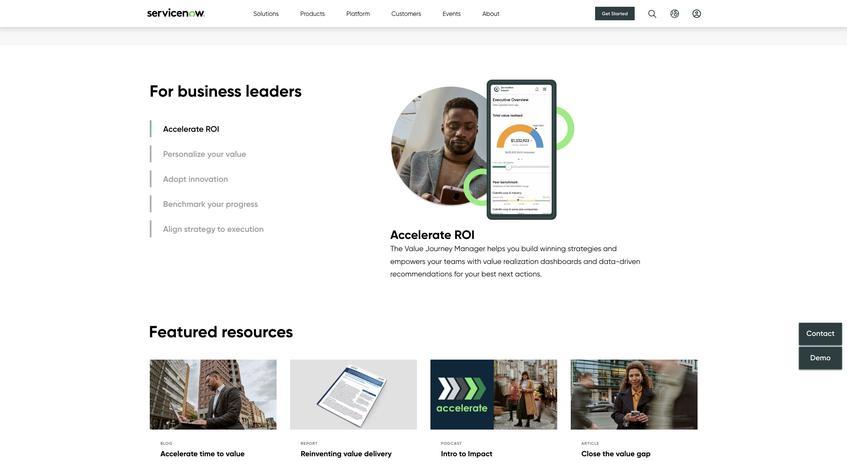 Task type: locate. For each thing, give the bounding box(es) containing it.
and
[[603, 244, 617, 253], [584, 257, 597, 266]]

featured
[[149, 321, 218, 342]]

value
[[405, 244, 424, 253]]

accelerate left 'time'
[[160, 449, 198, 459]]

a person with a phone on a busy street image
[[571, 360, 697, 431]]

for business leaders
[[150, 81, 302, 101]]

align strategy to execution link
[[150, 221, 265, 237]]

demo
[[810, 353, 831, 363]]

customers button
[[392, 9, 421, 18]]

your up the align strategy to execution
[[208, 199, 224, 209]]

best
[[482, 270, 496, 278]]

delivery
[[364, 449, 392, 459]]

get started link
[[595, 7, 635, 20]]

strategy
[[184, 224, 215, 234]]

contact
[[806, 329, 835, 338]]

accelerate inside accelerate roi the value journey manager helps you build winning strategies and empowers your teams with value realization dashboards and data-driven recommendations for your best next actions.
[[390, 227, 451, 242]]

roi up manager
[[454, 227, 475, 242]]

build
[[521, 244, 538, 253]]

0 vertical spatial roi
[[206, 124, 219, 134]]

1 horizontal spatial roi
[[454, 227, 475, 242]]

innovation
[[189, 174, 228, 184]]

intro
[[441, 449, 457, 459]]

and down strategies
[[584, 257, 597, 266]]

helps
[[487, 244, 505, 253]]

1 vertical spatial accelerate
[[390, 227, 451, 242]]

teams
[[444, 257, 465, 266]]

roi up personalize your value link
[[206, 124, 219, 134]]

personalize
[[163, 149, 205, 159]]

events
[[443, 10, 461, 17]]

roi
[[206, 124, 219, 134], [454, 227, 475, 242]]

reinventing
[[301, 449, 342, 459]]

value
[[226, 149, 246, 159], [483, 257, 502, 266], [226, 449, 245, 459], [343, 449, 362, 459], [616, 449, 635, 459]]

2 vertical spatial accelerate
[[160, 449, 198, 459]]

execution
[[227, 224, 264, 234]]

align
[[163, 224, 182, 234]]

to right 'time'
[[217, 449, 224, 459]]

value inside accelerate roi the value journey manager helps you build winning strategies and empowers your teams with value realization dashboards and data-driven recommendations for your best next actions.
[[483, 257, 502, 266]]

accelerate up 'value' on the bottom left
[[390, 227, 451, 242]]

roi inside accelerate roi the value journey manager helps you build winning strategies and empowers your teams with value realization dashboards and data-driven recommendations for your best next actions.
[[454, 227, 475, 242]]

1 vertical spatial and
[[584, 257, 597, 266]]

accelerate for accelerate time to value
[[160, 449, 198, 459]]

intro to impact
[[441, 449, 493, 459]]

your down with
[[465, 270, 480, 278]]

and up data-
[[603, 244, 617, 253]]

to
[[217, 224, 225, 234], [217, 449, 224, 459], [459, 449, 466, 459]]

adopt innovation link
[[150, 171, 265, 187]]

close
[[581, 449, 601, 459]]

data-
[[599, 257, 620, 266]]

actions.
[[515, 270, 542, 278]]

accelerate roi
[[163, 124, 219, 134]]

align strategy to execution
[[163, 224, 264, 234]]

accelerate
[[163, 124, 204, 134], [390, 227, 451, 242], [160, 449, 198, 459]]

for
[[150, 81, 173, 101]]

0 horizontal spatial roi
[[206, 124, 219, 134]]

platform button
[[346, 9, 370, 18]]

gap
[[637, 449, 651, 459]]

your down "journey" on the right bottom
[[427, 257, 442, 266]]

recommendations
[[390, 270, 452, 278]]

benchmark your progress link
[[150, 196, 265, 212]]

to right strategy
[[217, 224, 225, 234]]

1 vertical spatial roi
[[454, 227, 475, 242]]

you
[[507, 244, 520, 253]]

your
[[207, 149, 224, 159], [208, 199, 224, 209], [427, 257, 442, 266], [465, 270, 480, 278]]

automate support for common requests with virtual agents image
[[390, 72, 641, 227]]

roi for accelerate roi the value journey manager helps you build winning strategies and empowers your teams with value realization dashboards and data-driven recommendations for your best next actions.
[[454, 227, 475, 242]]

about button
[[482, 9, 500, 18]]

driven
[[620, 257, 640, 266]]

winning
[[540, 244, 566, 253]]

manager
[[454, 244, 485, 253]]

accelerate up personalize
[[163, 124, 204, 134]]

0 vertical spatial and
[[603, 244, 617, 253]]

benchmark
[[163, 199, 206, 209]]

the
[[390, 244, 403, 253]]

0 vertical spatial accelerate
[[163, 124, 204, 134]]

accelerate time to value
[[160, 449, 245, 459]]



Task type: vqa. For each thing, say whether or not it's contained in the screenshot.
to corresponding to time
yes



Task type: describe. For each thing, give the bounding box(es) containing it.
impact
[[468, 449, 493, 459]]

dashboards
[[541, 257, 582, 266]]

with
[[467, 257, 481, 266]]

to for time
[[217, 449, 224, 459]]

progress
[[226, 199, 258, 209]]

person looking at a computer image
[[150, 360, 276, 431]]

customers
[[392, 10, 421, 17]]

events button
[[443, 9, 461, 18]]

solutions
[[253, 10, 279, 17]]

accelerate roi link
[[150, 120, 265, 137]]

business
[[178, 81, 242, 101]]

reinventing value delivery
[[301, 449, 392, 459]]

roi for accelerate roi
[[206, 124, 219, 134]]

products
[[300, 10, 325, 17]]

about
[[482, 10, 500, 17]]

empowers
[[390, 257, 426, 266]]

resources
[[222, 321, 293, 342]]

adopt
[[163, 174, 186, 184]]

featured resources
[[149, 321, 293, 342]]

accelerate for accelerate roi
[[163, 124, 204, 134]]

get started
[[602, 10, 628, 17]]

strategies
[[568, 244, 601, 253]]

go to servicenow account image
[[692, 9, 701, 18]]

solutions button
[[253, 9, 279, 18]]

personalize your value
[[163, 149, 246, 159]]

personalize your value link
[[150, 146, 265, 162]]

accelerate roi the value journey manager helps you build winning strategies and empowers your teams with value realization dashboards and data-driven recommendations for your best next actions.
[[390, 227, 640, 278]]

get
[[602, 10, 610, 17]]

leaders
[[246, 81, 302, 101]]

platform
[[346, 10, 370, 17]]

journey
[[425, 244, 453, 253]]

adopt innovation
[[163, 174, 228, 184]]

products button
[[300, 9, 325, 18]]

0 horizontal spatial and
[[584, 257, 597, 266]]

the
[[603, 449, 614, 459]]

accelerate for accelerate roi the value journey manager helps you build winning strategies and empowers your teams with value realization dashboards and data-driven recommendations for your best next actions.
[[390, 227, 451, 242]]

time
[[200, 449, 215, 459]]

close the value gap
[[581, 449, 651, 459]]

to for strategy
[[217, 224, 225, 234]]

benchmark your progress
[[163, 199, 258, 209]]

the word accelerate next to a person checking a phone image
[[430, 360, 557, 431]]

1 horizontal spatial and
[[603, 244, 617, 253]]

your up innovation
[[207, 149, 224, 159]]

next
[[498, 270, 513, 278]]

an information booklet sitting on a table image
[[290, 360, 417, 431]]

started
[[611, 10, 628, 17]]

to right 'intro'
[[459, 449, 466, 459]]

demo link
[[799, 347, 842, 369]]

contact link
[[799, 323, 842, 345]]

realization
[[503, 257, 539, 266]]

for
[[454, 270, 463, 278]]

servicenow image
[[146, 8, 205, 17]]



